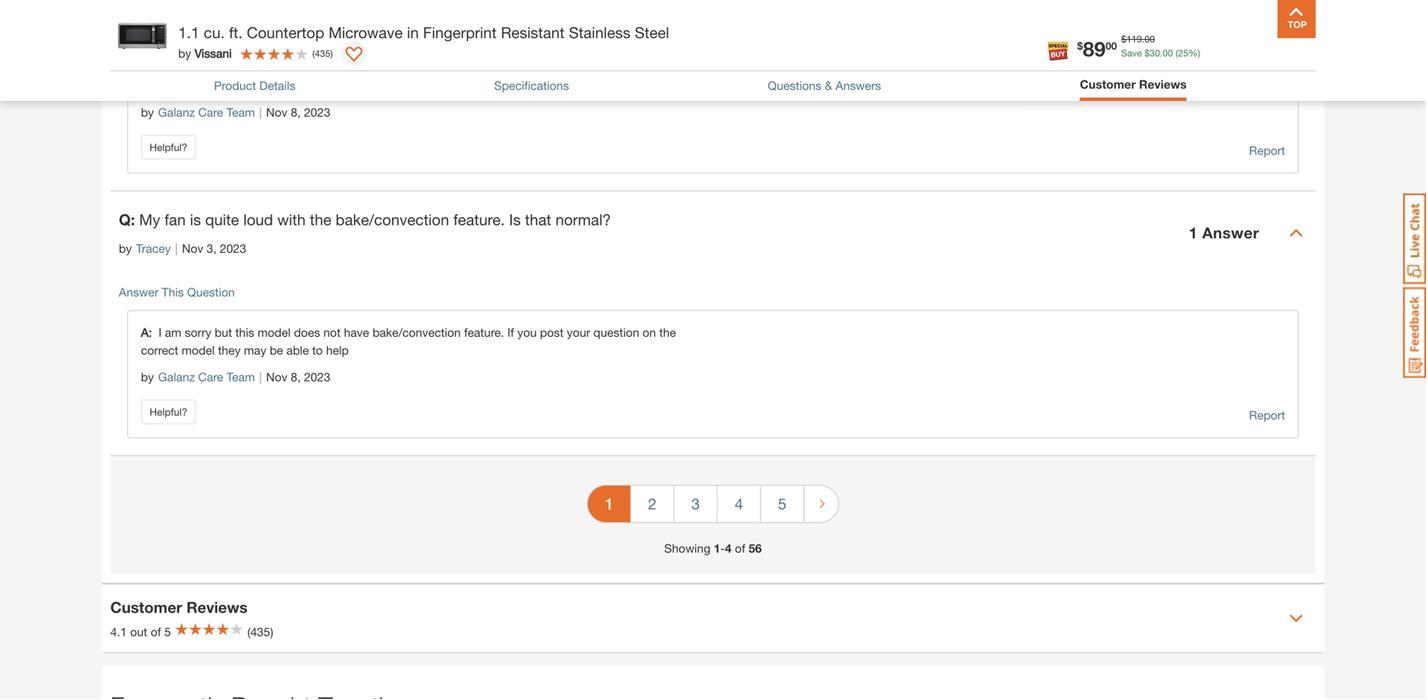 Task type: describe. For each thing, give the bounding box(es) containing it.
answers
[[836, 78, 881, 92]]

once
[[641, 43, 667, 57]]

does
[[294, 326, 320, 340]]

but
[[215, 326, 232, 340]]

this
[[162, 285, 184, 299]]

0 vertical spatial bake/convection
[[336, 211, 449, 229]]

8:30.
[[401, 43, 427, 57]]

microwave
[[329, 23, 403, 42]]

save
[[1122, 48, 1142, 59]]

$ for 119
[[1122, 34, 1127, 45]]

quite
[[205, 211, 239, 229]]

the inside i am sorry but this model does not have bake/convection feature.   if you post your question on the correct model they may be able to help
[[660, 326, 676, 340]]

$ for 89
[[1078, 40, 1083, 52]]

0 horizontal spatial of
[[151, 626, 161, 640]]

$ 89 00
[[1078, 37, 1117, 61]]

ft.
[[229, 23, 243, 42]]

care for 12
[[198, 105, 223, 119]]

touch
[[540, 43, 570, 57]]

-
[[721, 542, 725, 556]]

start/+30sec
[[250, 79, 334, 93]]

with
[[277, 211, 306, 229]]

helpful? for first report button from the bottom
[[150, 406, 187, 418]]

0 vertical spatial in
[[407, 23, 419, 42]]

0 horizontal spatial model
[[182, 344, 215, 358]]

care for they
[[198, 370, 223, 384]]

on
[[643, 326, 656, 340]]

a: for i am sorry but this model does not have bake/convection feature.   if you post your question on the correct model they may be able to help
[[141, 326, 159, 340]]

to inside i am sorry but this model does not have bake/convection feature.   if you post your question on the correct model they may be able to help
[[312, 344, 323, 358]]

1 vertical spatial nov
[[182, 242, 203, 256]]

2 horizontal spatial 00
[[1163, 48, 1173, 59]]

correct
[[141, 344, 178, 358]]

4.1
[[110, 626, 127, 640]]

89
[[1083, 37, 1106, 61]]

( inside $ 119 . 00 save $ 30 . 00 ( 25 %)
[[1176, 48, 1178, 59]]

normal?
[[556, 211, 611, 229]]

countertop
[[247, 23, 324, 42]]

30
[[1150, 48, 1160, 59]]

1 horizontal spatial model
[[258, 326, 291, 340]]

report for first report button from the top
[[1249, 144, 1286, 158]]

1.1 cu. ft. countertop microwave in fingerprint resistant stainless steel
[[178, 23, 669, 42]]

bake/convection inside i am sorry but this model does not have bake/convection feature.   if you post your question on the correct model they may be able to help
[[373, 326, 461, 340]]

able
[[287, 344, 309, 358]]

help
[[326, 344, 349, 358]]

helpful? button for first report button from the top
[[141, 135, 196, 160]]

fingerprint
[[423, 23, 497, 42]]

25
[[1178, 48, 1189, 59]]

product image image
[[115, 8, 170, 64]]

details
[[259, 78, 296, 92]]

not
[[323, 326, 341, 340]]

is
[[509, 211, 521, 229]]

3)
[[204, 79, 214, 93]]

out
[[130, 626, 147, 640]]

top button
[[1278, 0, 1316, 38]]

0 horizontal spatial time
[[361, 43, 384, 57]]

galanz for model
[[158, 370, 195, 384]]

product details
[[214, 78, 296, 92]]

2 horizontal spatial $
[[1145, 48, 1150, 59]]

a: for example: how to set the oven clock time at 8:30. 1) in standby mode, touch clock pad once to select 12 hour clock. 2) use the number pads to enter the time (touch number pads 8,3,0 in order to enter 8:30). 3) press start/+30sec to confirm.
[[141, 43, 159, 57]]

2 pads from the left
[[557, 61, 583, 75]]

q:
[[119, 211, 135, 229]]

display image
[[346, 47, 363, 64]]

pad
[[617, 43, 638, 57]]

nov for sorry
[[266, 370, 288, 384]]

0 vertical spatial .
[[1142, 34, 1145, 45]]

00 inside $ 89 00
[[1106, 40, 1117, 52]]

2023 for this
[[304, 370, 330, 384]]

answer this question
[[119, 285, 235, 299]]

they
[[218, 344, 241, 358]]

loud
[[243, 211, 273, 229]]

by tracey | nov 3, 2023
[[119, 242, 246, 256]]

to down once
[[660, 61, 671, 75]]

5 link
[[761, 486, 804, 523]]

hour
[[192, 61, 216, 75]]

specifications
[[494, 78, 569, 92]]

post
[[540, 326, 564, 340]]

8, for to
[[291, 370, 301, 384]]

standby
[[456, 43, 499, 57]]

( 435 )
[[312, 48, 333, 59]]

1 inside questions element
[[1189, 224, 1198, 242]]

clock
[[329, 43, 358, 57]]

4 link
[[718, 486, 760, 523]]

feedback link image
[[1404, 287, 1426, 379]]

confirm.
[[351, 79, 394, 93]]

1 vertical spatial |
[[175, 242, 178, 256]]

1 vertical spatial 2023
[[220, 242, 246, 256]]

0 horizontal spatial enter
[[141, 79, 168, 93]]

team for may
[[227, 370, 255, 384]]

1 vertical spatial answer
[[119, 285, 158, 299]]

1 vertical spatial 5
[[164, 626, 171, 640]]

1 number from the left
[[312, 61, 353, 75]]

fan
[[164, 211, 186, 229]]

caret image inside questions element
[[1290, 226, 1303, 240]]

0 vertical spatial 4
[[735, 495, 743, 513]]

cu.
[[204, 23, 225, 42]]

8,3,0
[[586, 61, 613, 75]]

by galanz care team | nov 8, 2023 for hour
[[141, 105, 330, 119]]

2 link
[[631, 486, 674, 523]]

1)
[[430, 43, 440, 57]]

1 report button from the top
[[1249, 142, 1286, 160]]

this
[[235, 326, 254, 340]]

3 link
[[675, 486, 717, 523]]

2 caret image from the top
[[1290, 612, 1303, 626]]

i am sorry but this model does not have bake/convection feature.   if you post your question on the correct model they may be able to help
[[141, 326, 676, 358]]

)
[[330, 48, 333, 59]]

1 answer
[[1189, 224, 1260, 242]]

1 vertical spatial reviews
[[187, 599, 248, 617]]

0 horizontal spatial customer reviews
[[110, 599, 248, 617]]

0 vertical spatial reviews
[[1139, 77, 1187, 91]]

1 horizontal spatial customer reviews
[[1080, 77, 1187, 91]]

navigation containing 2
[[587, 474, 839, 540]]

vissani
[[195, 46, 232, 60]]

answer this question link
[[119, 285, 235, 299]]

1 horizontal spatial enter
[[399, 61, 427, 75]]

example: how to set the oven clock time at 8:30. 1) in standby mode, touch clock pad once to select 12 hour clock. 2) use the number pads to enter the time (touch number pads 8,3,0 in order to enter 8:30). 3) press start/+30sec to confirm.
[[141, 43, 681, 93]]

that
[[525, 211, 551, 229]]

may
[[244, 344, 266, 358]]

by for my fan is quite loud with the bake/convection feature. is that normal?
[[119, 242, 132, 256]]

| for to
[[259, 105, 262, 119]]

q: my fan is quite loud with the bake/convection feature. is that normal?
[[119, 211, 611, 229]]

team for hour
[[227, 105, 255, 119]]

select
[[141, 61, 172, 75]]

galanz care team button for they
[[158, 368, 255, 387]]



Task type: locate. For each thing, give the bounding box(es) containing it.
1 report from the top
[[1249, 144, 1286, 158]]

to right once
[[670, 43, 681, 57]]

$ 119 . 00 save $ 30 . 00 ( 25 %)
[[1122, 34, 1201, 59]]

feature. left is
[[453, 211, 505, 229]]

0 vertical spatial by galanz care team | nov 8, 2023
[[141, 105, 330, 119]]

1 ( from the left
[[1176, 48, 1178, 59]]

customer up 4.1 out of 5
[[110, 599, 182, 617]]

8:30).
[[171, 79, 201, 93]]

2023 down 'start/+30sec'
[[304, 105, 330, 119]]

2 by galanz care team | nov 8, 2023 from the top
[[141, 370, 330, 384]]

.
[[1142, 34, 1145, 45], [1160, 48, 1163, 59]]

by down select
[[141, 105, 154, 119]]

4 left 56 at bottom
[[725, 542, 732, 556]]

navigation
[[587, 474, 839, 540]]

1 vertical spatial customer reviews
[[110, 599, 248, 617]]

question
[[594, 326, 639, 340]]

use
[[268, 61, 288, 75]]

to left confirm.
[[337, 79, 348, 93]]

4.1 out of 5
[[110, 626, 171, 640]]

2 helpful? from the top
[[150, 406, 187, 418]]

pads up confirm.
[[356, 61, 382, 75]]

of
[[735, 542, 745, 556], [151, 626, 161, 640]]

0 vertical spatial customer reviews
[[1080, 77, 1187, 91]]

| for sorry
[[259, 370, 262, 384]]

to right able
[[312, 344, 323, 358]]

questions & answers
[[768, 78, 881, 92]]

helpful? down 8:30). at the left of the page
[[150, 142, 187, 153]]

2 report button from the top
[[1249, 406, 1286, 425]]

00 right 30
[[1163, 48, 1173, 59]]

helpful? button down 8:30). at the left of the page
[[141, 135, 196, 160]]

by left tracey
[[119, 242, 132, 256]]

tracey button
[[136, 240, 171, 258]]

questions element
[[110, 0, 1316, 457]]

0 vertical spatial galanz care team button
[[158, 103, 255, 122]]

1 vertical spatial caret image
[[1290, 612, 1303, 626]]

1 vertical spatial helpful? button
[[141, 400, 196, 425]]

1 vertical spatial helpful?
[[150, 406, 187, 418]]

1 vertical spatial report
[[1249, 409, 1286, 423]]

$ up the save
[[1122, 34, 1127, 45]]

report
[[1249, 144, 1286, 158], [1249, 409, 1286, 423]]

you
[[517, 326, 537, 340]]

1 by galanz care team | nov 8, 2023 from the top
[[141, 105, 330, 119]]

1 vertical spatial time
[[450, 61, 473, 75]]

tracey
[[136, 242, 171, 256]]

by up 12
[[178, 46, 191, 60]]

by for example: how to set the oven clock time at 8:30. 1) in standby mode, touch clock pad once to select 12 hour clock. 2) use the number pads to enter the time (touch number pads 8,3,0 in order to enter 8:30). 3) press start/+30sec to confirm.
[[141, 105, 154, 119]]

4 right 3
[[735, 495, 743, 513]]

helpful? button down correct
[[141, 400, 196, 425]]

0 vertical spatial of
[[735, 542, 745, 556]]

1 horizontal spatial in
[[616, 61, 625, 75]]

(touch
[[476, 61, 509, 75]]

0 vertical spatial report
[[1249, 144, 1286, 158]]

1 vertical spatial in
[[616, 61, 625, 75]]

number down )
[[312, 61, 353, 75]]

caret image
[[1290, 226, 1303, 240], [1290, 612, 1303, 626]]

1 care from the top
[[198, 105, 223, 119]]

0 vertical spatial feature.
[[453, 211, 505, 229]]

by for i am sorry but this model does not have bake/convection feature.   if you post your question on the correct model they may be able to help
[[141, 370, 154, 384]]

5
[[778, 495, 787, 513], [164, 626, 171, 640]]

reviews up (435)
[[187, 599, 248, 617]]

reviews down 30
[[1139, 77, 1187, 91]]

to left set
[[247, 43, 258, 57]]

0 vertical spatial model
[[258, 326, 291, 340]]

$
[[1122, 34, 1127, 45], [1078, 40, 1083, 52], [1145, 48, 1150, 59]]

$ left the save
[[1078, 40, 1083, 52]]

1 horizontal spatial reviews
[[1139, 77, 1187, 91]]

0 horizontal spatial 4
[[725, 542, 732, 556]]

1 horizontal spatial pads
[[557, 61, 583, 75]]

1 horizontal spatial time
[[450, 61, 473, 75]]

of right out
[[151, 626, 161, 640]]

0 vertical spatial |
[[259, 105, 262, 119]]

1 vertical spatial a:
[[141, 326, 159, 340]]

0 horizontal spatial in
[[407, 23, 419, 42]]

specifications button
[[494, 77, 569, 95], [494, 77, 569, 95]]

1 helpful? button from the top
[[141, 135, 196, 160]]

by down correct
[[141, 370, 154, 384]]

in down pad
[[616, 61, 625, 75]]

%)
[[1189, 48, 1201, 59]]

care down they
[[198, 370, 223, 384]]

i
[[159, 326, 162, 340]]

0 vertical spatial team
[[227, 105, 255, 119]]

resistant
[[501, 23, 565, 42]]

1 horizontal spatial 00
[[1145, 34, 1155, 45]]

( left )
[[312, 48, 315, 59]]

0 vertical spatial report button
[[1249, 142, 1286, 160]]

$ right the save
[[1145, 48, 1150, 59]]

order
[[629, 61, 657, 75]]

1 vertical spatial team
[[227, 370, 255, 384]]

galanz care team button down they
[[158, 368, 255, 387]]

by galanz care team | nov 8, 2023 down they
[[141, 370, 330, 384]]

feature. left if
[[464, 326, 504, 340]]

in inside example: how to set the oven clock time at 8:30. 1) in standby mode, touch clock pad once to select 12 hour clock. 2) use the number pads to enter the time (touch number pads 8,3,0 in order to enter 8:30). 3) press start/+30sec to confirm.
[[616, 61, 625, 75]]

1 team from the top
[[227, 105, 255, 119]]

1 horizontal spatial answer
[[1203, 224, 1260, 242]]

0 horizontal spatial number
[[312, 61, 353, 75]]

0 horizontal spatial $
[[1078, 40, 1083, 52]]

galanz care team button down 3)
[[158, 103, 255, 122]]

time down microwave
[[361, 43, 384, 57]]

1 vertical spatial galanz
[[158, 370, 195, 384]]

if
[[508, 326, 514, 340]]

in
[[443, 43, 453, 57]]

care
[[198, 105, 223, 119], [198, 370, 223, 384]]

questions
[[768, 78, 822, 92]]

questions & answers button
[[768, 77, 881, 95], [768, 77, 881, 95]]

0 horizontal spatial pads
[[356, 61, 382, 75]]

clock
[[573, 43, 614, 57]]

nov down details
[[266, 105, 288, 119]]

2 8, from the top
[[291, 370, 301, 384]]

customer reviews down the save
[[1080, 77, 1187, 91]]

steel
[[635, 23, 669, 42]]

1 horizontal spatial customer
[[1080, 77, 1136, 91]]

0 vertical spatial helpful? button
[[141, 135, 196, 160]]

1 vertical spatial 1
[[714, 542, 721, 556]]

1 8, from the top
[[291, 105, 301, 119]]

galanz care team button
[[158, 103, 255, 122], [158, 368, 255, 387]]

2 vertical spatial |
[[259, 370, 262, 384]]

at
[[387, 43, 397, 57]]

0 horizontal spatial .
[[1142, 34, 1145, 45]]

2 vertical spatial nov
[[266, 370, 288, 384]]

1 vertical spatial .
[[1160, 48, 1163, 59]]

435
[[315, 48, 330, 59]]

in up the 8:30.
[[407, 23, 419, 42]]

helpful? down correct
[[150, 406, 187, 418]]

product
[[214, 78, 256, 92]]

0 vertical spatial customer
[[1080, 77, 1136, 91]]

the down countertop
[[280, 43, 297, 57]]

by galanz care team | nov 8, 2023 down press
[[141, 105, 330, 119]]

model down sorry
[[182, 344, 215, 358]]

1
[[1189, 224, 1198, 242], [714, 542, 721, 556]]

nov for to
[[266, 105, 288, 119]]

| down may
[[259, 370, 262, 384]]

1 caret image from the top
[[1290, 226, 1303, 240]]

feature. inside i am sorry but this model does not have bake/convection feature.   if you post your question on the correct model they may be able to help
[[464, 326, 504, 340]]

team
[[227, 105, 255, 119], [227, 370, 255, 384]]

2 a: from the top
[[141, 326, 159, 340]]

1 vertical spatial bake/convection
[[373, 326, 461, 340]]

0 vertical spatial answer
[[1203, 224, 1260, 242]]

1 vertical spatial enter
[[141, 79, 168, 93]]

1 helpful? from the top
[[150, 142, 187, 153]]

mode,
[[503, 43, 536, 57]]

2023
[[304, 105, 330, 119], [220, 242, 246, 256], [304, 370, 330, 384]]

customer reviews button
[[1080, 76, 1187, 97], [1080, 76, 1187, 93]]

0 vertical spatial enter
[[399, 61, 427, 75]]

sorry
[[185, 326, 211, 340]]

time down in
[[450, 61, 473, 75]]

2 galanz care team button from the top
[[158, 368, 255, 387]]

2023 right 3,
[[220, 242, 246, 256]]

2 vertical spatial 2023
[[304, 370, 330, 384]]

4
[[735, 495, 743, 513], [725, 542, 732, 556]]

1 vertical spatial 8,
[[291, 370, 301, 384]]

helpful? button for first report button from the bottom
[[141, 400, 196, 425]]

1 vertical spatial customer
[[110, 599, 182, 617]]

the right with
[[310, 211, 331, 229]]

0 vertical spatial 5
[[778, 495, 787, 513]]

0 vertical spatial nov
[[266, 105, 288, 119]]

pads
[[356, 61, 382, 75], [557, 61, 583, 75]]

2 galanz from the top
[[158, 370, 195, 384]]

&
[[825, 78, 833, 92]]

feature.
[[453, 211, 505, 229], [464, 326, 504, 340]]

0 horizontal spatial customer
[[110, 599, 182, 617]]

0 horizontal spatial answer
[[119, 285, 158, 299]]

question
[[187, 285, 235, 299]]

0 vertical spatial time
[[361, 43, 384, 57]]

by vissani
[[178, 46, 232, 60]]

( left %)
[[1176, 48, 1178, 59]]

1 horizontal spatial 1
[[1189, 224, 1198, 242]]

0 horizontal spatial reviews
[[187, 599, 248, 617]]

00 up 30
[[1145, 34, 1155, 45]]

your
[[567, 326, 590, 340]]

1 vertical spatial model
[[182, 344, 215, 358]]

0 vertical spatial care
[[198, 105, 223, 119]]

care down 3)
[[198, 105, 223, 119]]

galanz down 8:30). at the left of the page
[[158, 105, 195, 119]]

3
[[692, 495, 700, 513]]

1 vertical spatial 4
[[725, 542, 732, 556]]

answer
[[1203, 224, 1260, 242], [119, 285, 158, 299]]

2023 for the
[[304, 105, 330, 119]]

by galanz care team | nov 8, 2023
[[141, 105, 330, 119], [141, 370, 330, 384]]

| right tracey
[[175, 242, 178, 256]]

0 horizontal spatial 1
[[714, 542, 721, 556]]

pads down touch
[[557, 61, 583, 75]]

the up 'start/+30sec'
[[292, 61, 309, 75]]

1 vertical spatial galanz care team button
[[158, 368, 255, 387]]

1 horizontal spatial of
[[735, 542, 745, 556]]

the right on
[[660, 326, 676, 340]]

56
[[749, 542, 762, 556]]

5 right 4 link
[[778, 495, 787, 513]]

is
[[190, 211, 201, 229]]

0 vertical spatial a:
[[141, 43, 159, 57]]

2 care from the top
[[198, 370, 223, 384]]

how
[[219, 43, 244, 57]]

have
[[344, 326, 369, 340]]

2 number from the left
[[513, 61, 553, 75]]

0 vertical spatial 2023
[[304, 105, 330, 119]]

2 ( from the left
[[312, 48, 315, 59]]

1 vertical spatial of
[[151, 626, 161, 640]]

customer reviews
[[1080, 77, 1187, 91], [110, 599, 248, 617]]

report button
[[1249, 142, 1286, 160], [1249, 406, 1286, 425]]

0 horizontal spatial 00
[[1106, 40, 1117, 52]]

1 vertical spatial by galanz care team | nov 8, 2023
[[141, 370, 330, 384]]

1 vertical spatial feature.
[[464, 326, 504, 340]]

nov down the be
[[266, 370, 288, 384]]

time
[[361, 43, 384, 57], [450, 61, 473, 75]]

live chat image
[[1404, 194, 1426, 284]]

report for first report button from the bottom
[[1249, 409, 1286, 423]]

1 horizontal spatial .
[[1160, 48, 1163, 59]]

galanz for select
[[158, 105, 195, 119]]

1 horizontal spatial 4
[[735, 495, 743, 513]]

customer reviews up 4.1 out of 5
[[110, 599, 248, 617]]

0 horizontal spatial (
[[312, 48, 315, 59]]

1 galanz from the top
[[158, 105, 195, 119]]

| down product details
[[259, 105, 262, 119]]

8, for use
[[291, 105, 301, 119]]

1 horizontal spatial 5
[[778, 495, 787, 513]]

0 vertical spatial 8,
[[291, 105, 301, 119]]

number up specifications
[[513, 61, 553, 75]]

a: up correct
[[141, 326, 159, 340]]

team down they
[[227, 370, 255, 384]]

of left 56 at bottom
[[735, 542, 745, 556]]

number
[[312, 61, 353, 75], [513, 61, 553, 75]]

nov left 3,
[[182, 242, 203, 256]]

stainless
[[569, 23, 631, 42]]

my
[[139, 211, 160, 229]]

$ inside $ 89 00
[[1078, 40, 1083, 52]]

enter
[[399, 61, 427, 75], [141, 79, 168, 93]]

to down at
[[386, 61, 396, 75]]

8, down 'start/+30sec'
[[291, 105, 301, 119]]

1 horizontal spatial (
[[1176, 48, 1178, 59]]

helpful? for first report button from the top
[[150, 142, 187, 153]]

2 helpful? button from the top
[[141, 400, 196, 425]]

0 vertical spatial 1
[[1189, 224, 1198, 242]]

the down 1)
[[430, 61, 447, 75]]

galanz care team button for 12
[[158, 103, 255, 122]]

(435)
[[247, 626, 273, 640]]

the
[[280, 43, 297, 57], [292, 61, 309, 75], [430, 61, 447, 75], [310, 211, 331, 229], [660, 326, 676, 340]]

12
[[176, 61, 189, 75]]

2023 down able
[[304, 370, 330, 384]]

press
[[217, 79, 247, 93]]

model up the be
[[258, 326, 291, 340]]

1.1
[[178, 23, 200, 42]]

galanz down correct
[[158, 370, 195, 384]]

0 horizontal spatial 5
[[164, 626, 171, 640]]

2
[[648, 495, 657, 513]]

nov
[[266, 105, 288, 119], [182, 242, 203, 256], [266, 370, 288, 384]]

1 galanz care team button from the top
[[158, 103, 255, 122]]

2 report from the top
[[1249, 409, 1286, 423]]

1 pads from the left
[[356, 61, 382, 75]]

5 right out
[[164, 626, 171, 640]]

customer
[[1080, 77, 1136, 91], [110, 599, 182, 617]]

set
[[261, 43, 277, 57]]

showing
[[664, 542, 711, 556]]

00 left the save
[[1106, 40, 1117, 52]]

example:
[[159, 43, 216, 57]]

3,
[[207, 242, 217, 256]]

clock.
[[220, 61, 251, 75]]

1 vertical spatial report button
[[1249, 406, 1286, 425]]

1 horizontal spatial $
[[1122, 34, 1127, 45]]

1 vertical spatial care
[[198, 370, 223, 384]]

enter down select
[[141, 79, 168, 93]]

customer down $ 89 00
[[1080, 77, 1136, 91]]

1 a: from the top
[[141, 43, 159, 57]]

1 horizontal spatial number
[[513, 61, 553, 75]]

0 vertical spatial galanz
[[158, 105, 195, 119]]

(
[[1176, 48, 1178, 59], [312, 48, 315, 59]]

enter down the 8:30.
[[399, 61, 427, 75]]

be
[[270, 344, 283, 358]]

2 team from the top
[[227, 370, 255, 384]]

a: up select
[[141, 43, 159, 57]]

8, down able
[[291, 370, 301, 384]]

team down product
[[227, 105, 255, 119]]

0 vertical spatial caret image
[[1290, 226, 1303, 240]]

by galanz care team | nov 8, 2023 for may
[[141, 370, 330, 384]]



Task type: vqa. For each thing, say whether or not it's contained in the screenshot.
the bottommost .
yes



